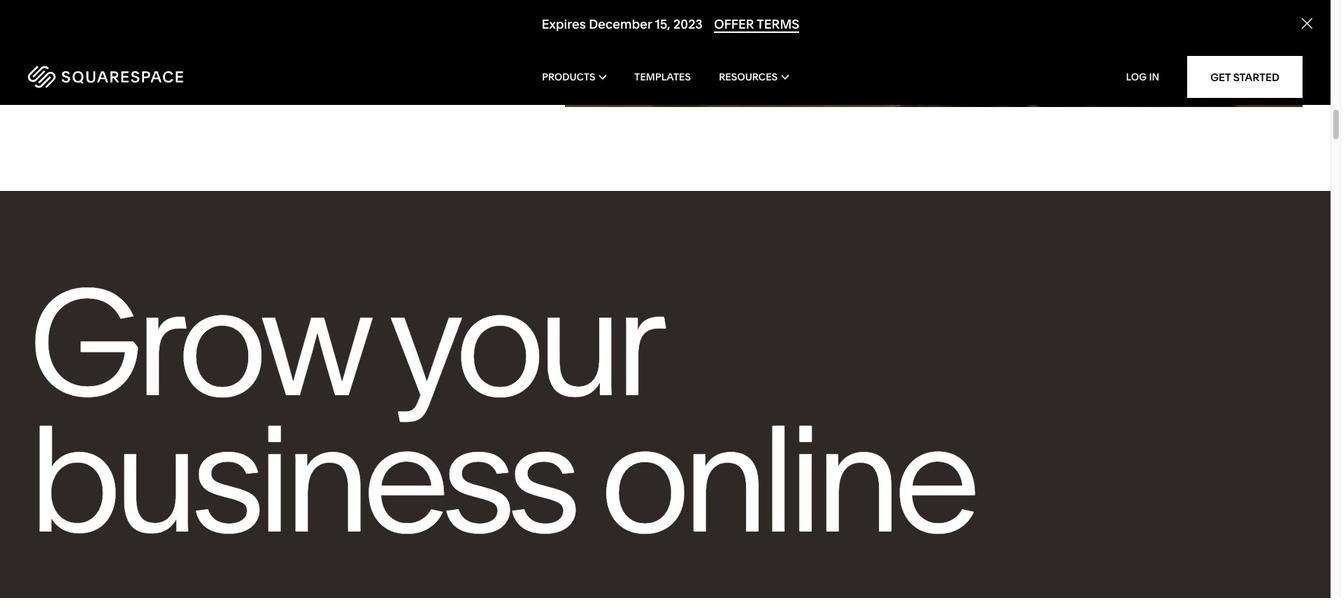 Task type: describe. For each thing, give the bounding box(es) containing it.
expires december 15, 2023
[[542, 16, 703, 32]]

log
[[1127, 71, 1147, 83]]

offer terms
[[714, 16, 800, 32]]

offer terms link
[[714, 16, 800, 33]]

15,
[[655, 16, 671, 32]]

squarespace logo link
[[28, 66, 283, 88]]

get started link
[[1188, 56, 1303, 98]]

templates link
[[635, 49, 691, 105]]

squarespace logo image
[[28, 66, 183, 88]]

resources
[[719, 71, 778, 83]]

terms
[[757, 16, 800, 32]]

get
[[1211, 70, 1231, 84]]

business
[[28, 389, 573, 569]]

resources button
[[719, 49, 789, 105]]

log             in
[[1127, 71, 1160, 83]]

your
[[389, 252, 655, 433]]

log             in link
[[1127, 71, 1160, 83]]



Task type: vqa. For each thing, say whether or not it's contained in the screenshot.
grow
yes



Task type: locate. For each thing, give the bounding box(es) containing it.
december
[[589, 16, 652, 32]]

online
[[600, 389, 973, 569]]

in
[[1150, 71, 1160, 83]]

grow
[[28, 252, 364, 433]]

offer
[[714, 16, 754, 32]]

products button
[[542, 49, 607, 105]]

get started
[[1211, 70, 1280, 84]]

grow your business online
[[28, 252, 973, 569]]

products
[[542, 71, 596, 83]]

started
[[1234, 70, 1280, 84]]

templates
[[635, 71, 691, 83]]

expires
[[542, 16, 586, 32]]

2023
[[674, 16, 703, 32]]



